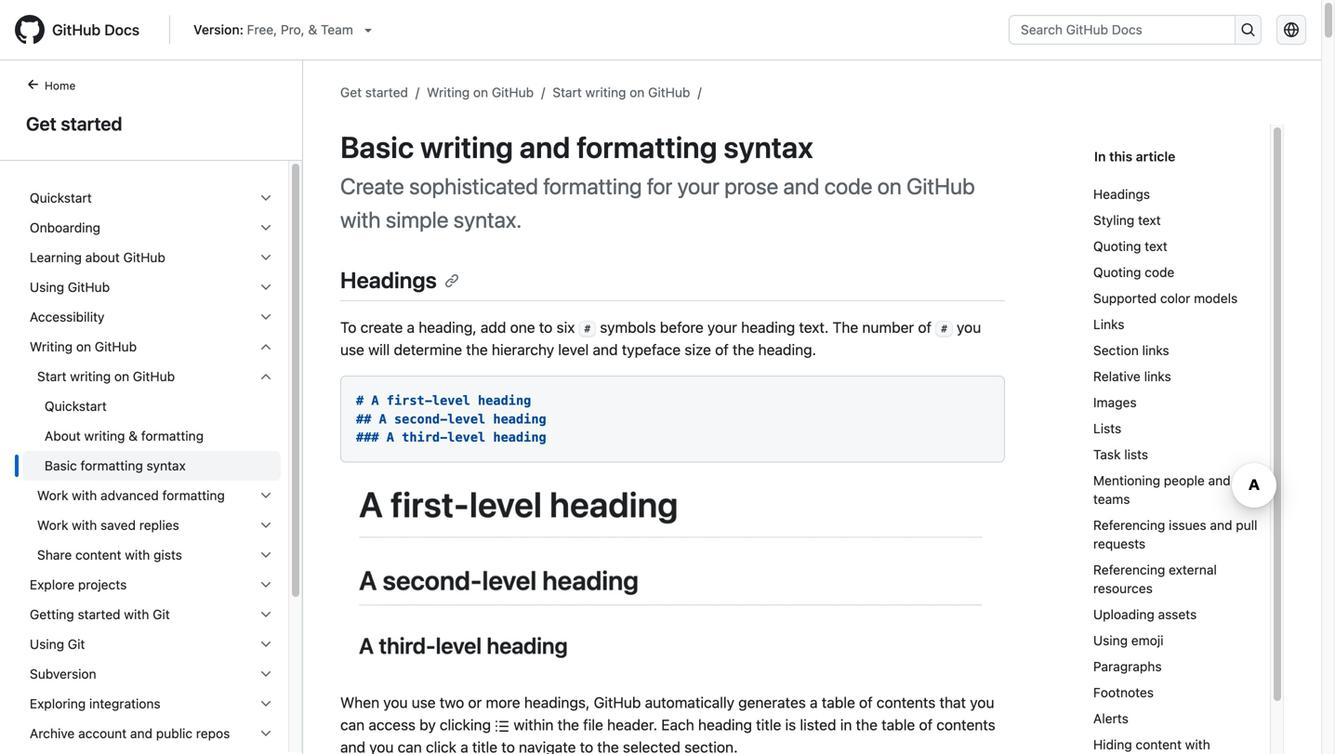 Task type: vqa. For each thing, say whether or not it's contained in the screenshot.
the system,
no



Task type: describe. For each thing, give the bounding box(es) containing it.
of right number
[[919, 319, 932, 336]]

2 horizontal spatial to
[[580, 738, 594, 754]]

started for getting started with git
[[78, 607, 121, 622]]

1 horizontal spatial start
[[553, 85, 582, 100]]

github docs link
[[15, 15, 155, 45]]

each
[[662, 716, 695, 734]]

sc 9kayk9 0 image for writing on github
[[259, 340, 273, 354]]

1 vertical spatial your
[[708, 319, 738, 336]]

on inside "dropdown button"
[[76, 339, 91, 354]]

and inside create sophisticated formatting for your prose and code on github with simple syntax.
[[784, 173, 820, 199]]

screenshot of rendered github markdown showing sample h1, h2, and h3 headers, which descend in type size and visual weight to indicate descending hierarchy level. image
[[340, 478, 1006, 671]]

2 horizontal spatial #
[[942, 323, 948, 335]]

start writing on github
[[37, 369, 175, 384]]

quickstart button
[[22, 183, 281, 213]]

and inside you use will determine the hierarchy level and typeface size of the heading.
[[593, 341, 618, 359]]

writing on github link
[[427, 85, 534, 100]]

sc 9kayk9 0 image for quickstart
[[259, 191, 273, 206]]

writing on github button
[[22, 332, 281, 362]]

contents for within the file header. each heading title is listed in the table of contents and you can click a title to navigate to the selected section.
[[937, 716, 996, 734]]

links for relative links
[[1145, 369, 1172, 384]]

sc 9kayk9 0 image for getting started with git
[[259, 607, 273, 622]]

issues
[[1169, 518, 1207, 533]]

exploring integrations button
[[22, 689, 281, 719]]

work with saved replies button
[[22, 511, 281, 540]]

referencing external resources
[[1094, 562, 1218, 596]]

start writing on github element containing start writing on github
[[15, 362, 288, 481]]

docs
[[104, 21, 140, 39]]

first-
[[387, 394, 432, 408]]

2 vertical spatial a
[[387, 430, 394, 445]]

quoting for quoting text
[[1094, 239, 1142, 254]]

explore
[[30, 577, 75, 593]]

# inside # a first-level heading ## a second-level heading ### a third-level heading
[[356, 394, 364, 408]]

create
[[340, 173, 404, 199]]

learning about github
[[30, 250, 165, 265]]

share content with gists
[[37, 547, 182, 563]]

supported
[[1094, 291, 1157, 306]]

& inside writing on github element
[[129, 428, 138, 444]]

select language: current language is english image
[[1285, 22, 1300, 37]]

section.
[[685, 738, 738, 754]]

emoji
[[1132, 633, 1164, 648]]

one
[[510, 319, 535, 336]]

replies
[[139, 518, 179, 533]]

images
[[1094, 395, 1137, 410]]

with down the explore projects dropdown button
[[124, 607, 149, 622]]

share
[[37, 547, 72, 563]]

table for the
[[882, 716, 916, 734]]

level up third-
[[448, 412, 486, 426]]

about writing & formatting
[[45, 428, 204, 444]]

when you use two or more headings, github automatically generates a table of contents that you can access by clicking
[[340, 694, 995, 734]]

work for work with advanced formatting
[[37, 488, 68, 503]]

github inside writing on github "dropdown button"
[[95, 339, 137, 354]]

resources
[[1094, 581, 1153, 596]]

1 / from the left
[[416, 85, 420, 100]]

this
[[1110, 149, 1133, 164]]

0 vertical spatial headings link
[[1094, 181, 1263, 207]]

contents for when you use two or more headings, github automatically generates a table of contents that you can access by clicking
[[877, 694, 936, 711]]

with up work with saved replies
[[72, 488, 97, 503]]

people
[[1164, 473, 1205, 488]]

search image
[[1241, 22, 1256, 37]]

when
[[340, 694, 380, 711]]

1 horizontal spatial to
[[539, 319, 553, 336]]

sc 9kayk9 0 image for work with saved replies
[[259, 518, 273, 533]]

you use will determine the hierarchy level and typeface size of the heading.
[[340, 319, 982, 359]]

sc 9kayk9 0 image for start writing on github
[[259, 369, 273, 384]]

quoting for quoting code
[[1094, 265, 1142, 280]]

footnotes
[[1094, 685, 1154, 700]]

get started element
[[0, 75, 303, 754]]

requests
[[1094, 536, 1146, 552]]

start writing on github button
[[22, 362, 281, 392]]

formatting for work with advanced formatting
[[162, 488, 225, 503]]

archive account and public repos
[[30, 726, 230, 741]]

relative links
[[1094, 369, 1172, 384]]

1 vertical spatial headings link
[[340, 267, 459, 293]]

you inside you use will determine the hierarchy level and typeface size of the heading.
[[957, 319, 982, 336]]

basic formatting syntax link
[[22, 451, 281, 481]]

links link
[[1094, 312, 1263, 338]]

third-
[[402, 430, 448, 445]]

and down get started / writing on github / start writing on github /
[[520, 129, 571, 165]]

1 vertical spatial a
[[379, 412, 387, 426]]

on inside create sophisticated formatting for your prose and code on github with simple syntax.
[[878, 173, 902, 199]]

paragraphs
[[1094, 659, 1162, 674]]

supported color models
[[1094, 291, 1238, 306]]

git inside dropdown button
[[153, 607, 170, 622]]

with inside create sophisticated formatting for your prose and code on github with simple syntax.
[[340, 207, 381, 233]]

triangle down image
[[361, 22, 376, 37]]

using emoji
[[1094, 633, 1164, 648]]

alerts link
[[1094, 706, 1263, 732]]

a inside within the file header. each heading title is listed in the table of contents and you can click a title to navigate to the selected section.
[[461, 738, 469, 754]]

basic formatting syntax
[[45, 458, 186, 473]]

github inside learning about github dropdown button
[[123, 250, 165, 265]]

the unordered list icon image
[[495, 719, 510, 734]]

formatting for basic writing and formatting syntax
[[577, 129, 718, 165]]

onboarding
[[30, 220, 100, 235]]

sc 9kayk9 0 image for share content with gists
[[259, 548, 273, 563]]

section links link
[[1094, 338, 1263, 364]]

a inside when you use two or more headings, github automatically generates a table of contents that you can access by clicking
[[810, 694, 818, 711]]

in this article
[[1095, 149, 1176, 164]]

you up access
[[384, 694, 408, 711]]

version:
[[194, 22, 244, 37]]

1 horizontal spatial writing
[[427, 85, 470, 100]]

hiding content with
[[1094, 737, 1211, 754]]

sc 9kayk9 0 image for archive account and public repos
[[259, 727, 273, 741]]

writing on github
[[30, 339, 137, 354]]

start writing on github element containing quickstart
[[15, 392, 288, 481]]

of inside within the file header. each heading title is listed in the table of contents and you can click a title to navigate to the selected section.
[[920, 716, 933, 734]]

links for section links
[[1143, 343, 1170, 358]]

repos
[[196, 726, 230, 741]]

section
[[1094, 343, 1139, 358]]

quickstart inside quickstart "dropdown button"
[[30, 190, 92, 206]]

pull
[[1237, 518, 1258, 533]]

1 vertical spatial headings
[[340, 267, 437, 293]]

writing up basic writing and formatting syntax
[[586, 85, 626, 100]]

home
[[45, 79, 76, 92]]

work with saved replies
[[37, 518, 179, 533]]

table for a
[[822, 694, 856, 711]]

github inside using github dropdown button
[[68, 280, 110, 295]]

and inside referencing issues and pull requests
[[1211, 518, 1233, 533]]

uploading assets
[[1094, 607, 1197, 622]]

github inside when you use two or more headings, github automatically generates a table of contents that you can access by clicking
[[594, 694, 641, 711]]

teams
[[1094, 492, 1131, 507]]

use inside you use will determine the hierarchy level and typeface size of the heading.
[[340, 341, 365, 359]]

sc 9kayk9 0 image for learning about github
[[259, 250, 273, 265]]

use inside when you use two or more headings, github automatically generates a table of contents that you can access by clicking
[[412, 694, 436, 711]]

using for using git
[[30, 637, 64, 652]]

header.
[[608, 716, 658, 734]]

3 / from the left
[[698, 85, 702, 100]]

1 vertical spatial code
[[1145, 265, 1175, 280]]

2 / from the left
[[542, 85, 545, 100]]

start writing on github link
[[553, 85, 691, 100]]

with inside 'hiding content with'
[[1186, 737, 1211, 753]]

code inside create sophisticated formatting for your prose and code on github with simple syntax.
[[825, 173, 873, 199]]

task lists
[[1094, 447, 1149, 462]]

models
[[1195, 291, 1238, 306]]

sc 9kayk9 0 image for using git
[[259, 637, 273, 652]]

basic for basic writing and formatting syntax
[[340, 129, 414, 165]]

pro,
[[281, 22, 305, 37]]

external
[[1169, 562, 1218, 578]]

about
[[45, 428, 81, 444]]

mentioning people and teams link
[[1094, 468, 1263, 513]]

get for get started / writing on github / start writing on github /
[[340, 85, 362, 100]]

mentioning
[[1094, 473, 1161, 488]]

writing for on
[[70, 369, 111, 384]]

on inside dropdown button
[[114, 369, 129, 384]]

public
[[156, 726, 193, 741]]

0 horizontal spatial get started link
[[22, 110, 280, 138]]

automatically
[[645, 694, 735, 711]]

your inside create sophisticated formatting for your prose and code on github with simple syntax.
[[678, 173, 720, 199]]

subversion button
[[22, 660, 281, 689]]

started for get started
[[61, 113, 122, 134]]

access
[[369, 716, 416, 734]]

0 vertical spatial a
[[372, 394, 379, 408]]

within the file header. each heading title is listed in the table of contents and you can click a title to navigate to the selected section.
[[340, 716, 996, 754]]

using for using github
[[30, 280, 64, 295]]

0 horizontal spatial to
[[502, 738, 515, 754]]

footnotes link
[[1094, 680, 1263, 706]]

started for get started / writing on github / start writing on github /
[[365, 85, 408, 100]]

1 vertical spatial title
[[473, 738, 498, 754]]

determine
[[394, 341, 462, 359]]

projects
[[78, 577, 127, 593]]

referencing external resources link
[[1094, 557, 1263, 602]]

styling
[[1094, 213, 1135, 228]]

styling text
[[1094, 213, 1161, 228]]

text for quoting text
[[1145, 239, 1168, 254]]



Task type: locate. For each thing, give the bounding box(es) containing it.
and right prose
[[784, 173, 820, 199]]

sc 9kayk9 0 image
[[259, 191, 273, 206], [259, 250, 273, 265], [259, 280, 273, 295], [259, 369, 273, 384], [259, 488, 273, 503], [259, 637, 273, 652], [259, 697, 273, 712]]

supported color models link
[[1094, 286, 1263, 312]]

quoting text link
[[1094, 233, 1263, 260]]

level down second-
[[448, 430, 486, 445]]

0 vertical spatial &
[[308, 22, 317, 37]]

account
[[78, 726, 127, 741]]

0 vertical spatial a
[[407, 319, 415, 336]]

and down 'when' on the left bottom of the page
[[340, 738, 366, 754]]

0 vertical spatial get started link
[[340, 85, 408, 100]]

text
[[1139, 213, 1161, 228], [1145, 239, 1168, 254]]

4 sc 9kayk9 0 image from the top
[[259, 518, 273, 533]]

github docs
[[52, 21, 140, 39]]

quoting code
[[1094, 265, 1175, 280]]

content for share
[[75, 547, 121, 563]]

team
[[321, 22, 353, 37]]

start inside dropdown button
[[37, 369, 67, 384]]

0 vertical spatial table
[[822, 694, 856, 711]]

0 vertical spatial headings
[[1094, 187, 1151, 202]]

1 writing on github element from the top
[[15, 332, 288, 570]]

formatting down quickstart link
[[141, 428, 204, 444]]

using inside dropdown button
[[30, 280, 64, 295]]

0 horizontal spatial get
[[26, 113, 57, 134]]

content up "projects"
[[75, 547, 121, 563]]

for
[[647, 173, 673, 199]]

sc 9kayk9 0 image inside the explore projects dropdown button
[[259, 578, 273, 593]]

0 vertical spatial work
[[37, 488, 68, 503]]

referencing for referencing external resources
[[1094, 562, 1166, 578]]

referencing inside the referencing external resources
[[1094, 562, 1166, 578]]

of right in
[[920, 716, 933, 734]]

0 horizontal spatial basic
[[45, 458, 77, 473]]

alerts
[[1094, 711, 1129, 727]]

6 sc 9kayk9 0 image from the top
[[259, 637, 273, 652]]

basic inside get started element
[[45, 458, 77, 473]]

getting started with git
[[30, 607, 170, 622]]

links down links link
[[1143, 343, 1170, 358]]

2 horizontal spatial /
[[698, 85, 702, 100]]

3 sc 9kayk9 0 image from the top
[[259, 340, 273, 354]]

quoting text
[[1094, 239, 1168, 254]]

to
[[340, 319, 357, 336]]

2 quoting from the top
[[1094, 265, 1142, 280]]

1 vertical spatial basic
[[45, 458, 77, 473]]

get for get started
[[26, 113, 57, 134]]

git inside dropdown button
[[68, 637, 85, 652]]

syntax.
[[454, 207, 522, 233]]

with inside "dropdown button"
[[125, 547, 150, 563]]

of right size
[[715, 341, 729, 359]]

sc 9kayk9 0 image inside getting started with git dropdown button
[[259, 607, 273, 622]]

writing up sophisticated at the left top
[[420, 129, 513, 165]]

sc 9kayk9 0 image inside using github dropdown button
[[259, 280, 273, 295]]

content inside "dropdown button"
[[75, 547, 121, 563]]

2 sc 9kayk9 0 image from the top
[[259, 250, 273, 265]]

content inside 'hiding content with'
[[1136, 737, 1182, 753]]

None search field
[[1009, 15, 1262, 45]]

assets
[[1159, 607, 1197, 622]]

to down file
[[580, 738, 594, 754]]

sc 9kayk9 0 image inside writing on github "dropdown button"
[[259, 340, 273, 354]]

and right people
[[1209, 473, 1231, 488]]

git down the explore projects dropdown button
[[153, 607, 170, 622]]

1 horizontal spatial contents
[[937, 716, 996, 734]]

# right number
[[942, 323, 948, 335]]

sc 9kayk9 0 image inside subversion dropdown button
[[259, 667, 273, 682]]

of inside when you use two or more headings, github automatically generates a table of contents that you can access by clicking
[[860, 694, 873, 711]]

of left that
[[860, 694, 873, 711]]

table inside within the file header. each heading title is listed in the table of contents and you can click a title to navigate to the selected section.
[[882, 716, 916, 734]]

syntax down about writing & formatting link
[[147, 458, 186, 473]]

using down "uploading" on the right bottom of page
[[1094, 633, 1128, 648]]

start up basic writing and formatting syntax
[[553, 85, 582, 100]]

1 horizontal spatial headings link
[[1094, 181, 1263, 207]]

4 sc 9kayk9 0 image from the top
[[259, 369, 273, 384]]

free,
[[247, 22, 277, 37]]

9 sc 9kayk9 0 image from the top
[[259, 727, 273, 741]]

sc 9kayk9 0 image for onboarding
[[259, 220, 273, 235]]

0 horizontal spatial #
[[356, 394, 364, 408]]

1 vertical spatial can
[[398, 738, 422, 754]]

your up size
[[708, 319, 738, 336]]

0 vertical spatial start
[[553, 85, 582, 100]]

1 horizontal spatial title
[[756, 716, 782, 734]]

quoting up supported
[[1094, 265, 1142, 280]]

quoting down styling
[[1094, 239, 1142, 254]]

size
[[685, 341, 712, 359]]

a up listed
[[810, 694, 818, 711]]

and inside within the file header. each heading title is listed in the table of contents and you can click a title to navigate to the selected section.
[[340, 738, 366, 754]]

work for work with saved replies
[[37, 518, 68, 533]]

0 horizontal spatial headings
[[340, 267, 437, 293]]

1 vertical spatial contents
[[937, 716, 996, 734]]

writing up basic formatting syntax
[[84, 428, 125, 444]]

get started / writing on github / start writing on github /
[[340, 85, 702, 100]]

prose
[[725, 173, 779, 199]]

you right that
[[970, 694, 995, 711]]

1 vertical spatial use
[[412, 694, 436, 711]]

contents down that
[[937, 716, 996, 734]]

1 quoting from the top
[[1094, 239, 1142, 254]]

1 horizontal spatial a
[[461, 738, 469, 754]]

##
[[356, 412, 372, 426]]

typeface
[[622, 341, 681, 359]]

formatting for about writing & formatting
[[141, 428, 204, 444]]

sc 9kayk9 0 image for exploring integrations
[[259, 697, 273, 712]]

0 vertical spatial use
[[340, 341, 365, 359]]

before
[[660, 319, 704, 336]]

about
[[85, 250, 120, 265]]

1 sc 9kayk9 0 image from the top
[[259, 191, 273, 206]]

within
[[514, 716, 554, 734]]

heading
[[742, 319, 796, 336], [478, 394, 531, 408], [493, 412, 547, 426], [493, 430, 547, 445], [699, 716, 753, 734]]

links
[[1094, 317, 1125, 332]]

1 vertical spatial a
[[810, 694, 818, 711]]

you down access
[[370, 738, 394, 754]]

selected
[[623, 738, 681, 754]]

task lists link
[[1094, 442, 1263, 468]]

writing on github element containing start writing on github
[[15, 362, 288, 570]]

can for click
[[398, 738, 422, 754]]

quickstart link
[[22, 392, 281, 421]]

on
[[473, 85, 488, 100], [630, 85, 645, 100], [878, 173, 902, 199], [76, 339, 91, 354], [114, 369, 129, 384]]

level up second-
[[432, 394, 471, 408]]

get started link down triangle down icon on the top left
[[340, 85, 408, 100]]

writing
[[586, 85, 626, 100], [420, 129, 513, 165], [70, 369, 111, 384], [84, 428, 125, 444]]

referencing inside referencing issues and pull requests
[[1094, 518, 1166, 533]]

basic for basic formatting syntax
[[45, 458, 77, 473]]

basic down about
[[45, 458, 77, 473]]

git
[[153, 607, 170, 622], [68, 637, 85, 652]]

&
[[308, 22, 317, 37], [129, 428, 138, 444]]

the down file
[[598, 738, 619, 754]]

can inside within the file header. each heading title is listed in the table of contents and you can click a title to navigate to the selected section.
[[398, 738, 422, 754]]

1 horizontal spatial can
[[398, 738, 422, 754]]

more
[[486, 694, 521, 711]]

writing on github element containing writing on github
[[15, 332, 288, 570]]

sc 9kayk9 0 image inside accessibility dropdown button
[[259, 310, 273, 325]]

headings link down in this article 'element'
[[1094, 181, 1263, 207]]

a right ##
[[379, 412, 387, 426]]

syntax up prose
[[724, 129, 814, 165]]

sc 9kayk9 0 image inside learning about github dropdown button
[[259, 250, 273, 265]]

1 vertical spatial &
[[129, 428, 138, 444]]

heading.
[[759, 341, 817, 359]]

start writing on github element
[[15, 362, 288, 481], [15, 392, 288, 481]]

1 horizontal spatial basic
[[340, 129, 414, 165]]

share content with gists button
[[22, 540, 281, 570]]

/ left the writing on github link
[[416, 85, 420, 100]]

in this article element
[[1095, 147, 1271, 167]]

get down team
[[340, 85, 362, 100]]

1 vertical spatial git
[[68, 637, 85, 652]]

quickstart up onboarding
[[30, 190, 92, 206]]

/ right the writing on github link
[[542, 85, 545, 100]]

0 horizontal spatial a
[[407, 319, 415, 336]]

git up subversion
[[68, 637, 85, 652]]

version: free, pro, & team
[[194, 22, 353, 37]]

heading inside within the file header. each heading title is listed in the table of contents and you can click a title to navigate to the selected section.
[[699, 716, 753, 734]]

can inside when you use two or more headings, github automatically generates a table of contents that you can access by clicking
[[340, 716, 365, 734]]

hierarchy
[[492, 341, 555, 359]]

of
[[919, 319, 932, 336], [715, 341, 729, 359], [860, 694, 873, 711], [920, 716, 933, 734]]

gists
[[154, 547, 182, 563]]

can down access
[[398, 738, 422, 754]]

0 horizontal spatial code
[[825, 173, 873, 199]]

referencing issues and pull requests link
[[1094, 513, 1263, 557]]

writing inside dropdown button
[[70, 369, 111, 384]]

using down getting
[[30, 637, 64, 652]]

simple
[[386, 207, 449, 233]]

quickstart up about
[[45, 399, 107, 414]]

formatting up for
[[577, 129, 718, 165]]

will
[[368, 341, 390, 359]]

1 sc 9kayk9 0 image from the top
[[259, 220, 273, 235]]

styling text link
[[1094, 207, 1263, 233]]

or
[[468, 694, 482, 711]]

sc 9kayk9 0 image inside archive account and public repos dropdown button
[[259, 727, 273, 741]]

headings
[[1094, 187, 1151, 202], [340, 267, 437, 293]]

by
[[420, 716, 436, 734]]

get started link up quickstart "dropdown button"
[[22, 110, 280, 138]]

text down styling text link
[[1145, 239, 1168, 254]]

2 vertical spatial a
[[461, 738, 469, 754]]

1 horizontal spatial get
[[340, 85, 362, 100]]

writing for &
[[84, 428, 125, 444]]

title left is
[[756, 716, 782, 734]]

of inside you use will determine the hierarchy level and typeface size of the heading.
[[715, 341, 729, 359]]

1 horizontal spatial code
[[1145, 265, 1175, 280]]

1 horizontal spatial #
[[585, 323, 591, 335]]

github inside create sophisticated formatting for your prose and code on github with simple syntax.
[[907, 173, 976, 199]]

5 sc 9kayk9 0 image from the top
[[259, 488, 273, 503]]

table right in
[[882, 716, 916, 734]]

a
[[407, 319, 415, 336], [810, 694, 818, 711], [461, 738, 469, 754]]

title down the unordered list icon
[[473, 738, 498, 754]]

can down 'when' on the left bottom of the page
[[340, 716, 365, 734]]

writing on github element
[[15, 332, 288, 570], [15, 362, 288, 570]]

started down "projects"
[[78, 607, 121, 622]]

0 vertical spatial your
[[678, 173, 720, 199]]

1 horizontal spatial git
[[153, 607, 170, 622]]

and inside mentioning people and teams
[[1209, 473, 1231, 488]]

0 horizontal spatial syntax
[[147, 458, 186, 473]]

0 vertical spatial can
[[340, 716, 365, 734]]

to down the unordered list icon
[[502, 738, 515, 754]]

0 vertical spatial links
[[1143, 343, 1170, 358]]

1 horizontal spatial /
[[542, 85, 545, 100]]

0 vertical spatial quoting
[[1094, 239, 1142, 254]]

formatting inside dropdown button
[[162, 488, 225, 503]]

images link
[[1094, 390, 1263, 416]]

1 horizontal spatial &
[[308, 22, 317, 37]]

the left file
[[558, 716, 580, 734]]

that
[[940, 694, 967, 711]]

2 writing on github element from the top
[[15, 362, 288, 570]]

0 vertical spatial basic
[[340, 129, 414, 165]]

level down six
[[558, 341, 589, 359]]

using emoji link
[[1094, 628, 1263, 654]]

0 vertical spatial writing
[[427, 85, 470, 100]]

referencing for referencing issues and pull requests
[[1094, 518, 1166, 533]]

sc 9kayk9 0 image for accessibility
[[259, 310, 273, 325]]

1 vertical spatial quickstart
[[45, 399, 107, 414]]

the down add
[[466, 341, 488, 359]]

you right number
[[957, 319, 982, 336]]

scroll to top image
[[1273, 706, 1288, 721]]

7 sc 9kayk9 0 image from the top
[[259, 697, 273, 712]]

/ right start writing on github link
[[698, 85, 702, 100]]

1 horizontal spatial content
[[1136, 737, 1182, 753]]

contents left that
[[877, 694, 936, 711]]

can
[[340, 716, 365, 734], [398, 738, 422, 754]]

3 sc 9kayk9 0 image from the top
[[259, 280, 273, 295]]

get started link
[[340, 85, 408, 100], [22, 110, 280, 138]]

sc 9kayk9 0 image inside work with advanced formatting dropdown button
[[259, 488, 273, 503]]

& up basic formatting syntax
[[129, 428, 138, 444]]

basic writing and formatting syntax
[[340, 129, 814, 165]]

links inside 'link'
[[1143, 343, 1170, 358]]

0 vertical spatial contents
[[877, 694, 936, 711]]

content down alerts link
[[1136, 737, 1182, 753]]

1 vertical spatial get started link
[[22, 110, 280, 138]]

about writing & formatting link
[[22, 421, 281, 451]]

a up ##
[[372, 394, 379, 408]]

and down symbols
[[593, 341, 618, 359]]

1 vertical spatial text
[[1145, 239, 1168, 254]]

use
[[340, 341, 365, 359], [412, 694, 436, 711]]

# a first-level heading ## a second-level heading ### a third-level heading
[[356, 394, 547, 445]]

referencing up "requests"
[[1094, 518, 1166, 533]]

1 vertical spatial get
[[26, 113, 57, 134]]

sc 9kayk9 0 image inside quickstart "dropdown button"
[[259, 191, 273, 206]]

using for using emoji
[[1094, 633, 1128, 648]]

is
[[786, 716, 797, 734]]

quoting code link
[[1094, 260, 1263, 286]]

started down triangle down icon on the top left
[[365, 85, 408, 100]]

sc 9kayk9 0 image inside using git dropdown button
[[259, 637, 273, 652]]

0 horizontal spatial table
[[822, 694, 856, 711]]

7 sc 9kayk9 0 image from the top
[[259, 607, 273, 622]]

syntax inside writing on github element
[[147, 458, 186, 473]]

use down to
[[340, 341, 365, 359]]

# up ##
[[356, 394, 364, 408]]

sc 9kayk9 0 image for subversion
[[259, 667, 273, 682]]

a right ###
[[387, 430, 394, 445]]

0 vertical spatial title
[[756, 716, 782, 734]]

work with advanced formatting button
[[22, 481, 281, 511]]

2 referencing from the top
[[1094, 562, 1166, 578]]

with left gists
[[125, 547, 150, 563]]

1 vertical spatial started
[[61, 113, 122, 134]]

0 vertical spatial text
[[1139, 213, 1161, 228]]

mentioning people and teams
[[1094, 473, 1231, 507]]

0 horizontal spatial use
[[340, 341, 365, 359]]

section links
[[1094, 343, 1170, 358]]

a down clicking
[[461, 738, 469, 754]]

github inside start writing on github dropdown button
[[133, 369, 175, 384]]

2 work from the top
[[37, 518, 68, 533]]

0 vertical spatial code
[[825, 173, 873, 199]]

1 vertical spatial quoting
[[1094, 265, 1142, 280]]

learning
[[30, 250, 82, 265]]

formatting down basic writing and formatting syntax
[[544, 173, 642, 199]]

github inside github docs link
[[52, 21, 101, 39]]

formatting
[[577, 129, 718, 165], [544, 173, 642, 199], [141, 428, 204, 444], [81, 458, 143, 473], [162, 488, 225, 503]]

sc 9kayk9 0 image for explore projects
[[259, 578, 273, 593]]

0 vertical spatial syntax
[[724, 129, 814, 165]]

1 vertical spatial writing
[[30, 339, 73, 354]]

using down learning
[[30, 280, 64, 295]]

1 work from the top
[[37, 488, 68, 503]]

using inside dropdown button
[[30, 637, 64, 652]]

with left saved
[[72, 518, 97, 533]]

Search GitHub Docs search field
[[1010, 16, 1236, 44]]

1 vertical spatial content
[[1136, 737, 1182, 753]]

the left heading.
[[733, 341, 755, 359]]

1 vertical spatial table
[[882, 716, 916, 734]]

5 sc 9kayk9 0 image from the top
[[259, 548, 273, 563]]

and left pull at bottom right
[[1211, 518, 1233, 533]]

table up in
[[822, 694, 856, 711]]

advanced
[[101, 488, 159, 503]]

contents inside within the file header. each heading title is listed in the table of contents and you can click a title to navigate to the selected section.
[[937, 716, 996, 734]]

0 horizontal spatial title
[[473, 738, 498, 754]]

the right in
[[856, 716, 878, 734]]

contents inside when you use two or more headings, github automatically generates a table of contents that you can access by clicking
[[877, 694, 936, 711]]

and inside dropdown button
[[130, 726, 153, 741]]

use up 'by'
[[412, 694, 436, 711]]

1 horizontal spatial headings
[[1094, 187, 1151, 202]]

and down exploring integrations 'dropdown button'
[[130, 726, 153, 741]]

sc 9kayk9 0 image inside onboarding dropdown button
[[259, 220, 273, 235]]

relative
[[1094, 369, 1141, 384]]

heading,
[[419, 319, 477, 336]]

sc 9kayk9 0 image inside share content with gists "dropdown button"
[[259, 548, 273, 563]]

1 horizontal spatial use
[[412, 694, 436, 711]]

0 vertical spatial git
[[153, 607, 170, 622]]

sc 9kayk9 0 image inside exploring integrations 'dropdown button'
[[259, 697, 273, 712]]

text for styling text
[[1139, 213, 1161, 228]]

1 vertical spatial work
[[37, 518, 68, 533]]

a up determine
[[407, 319, 415, 336]]

formatting down about writing & formatting
[[81, 458, 143, 473]]

2 vertical spatial started
[[78, 607, 121, 622]]

started inside dropdown button
[[78, 607, 121, 622]]

0 vertical spatial content
[[75, 547, 121, 563]]

1 vertical spatial syntax
[[147, 458, 186, 473]]

1 vertical spatial start
[[37, 369, 67, 384]]

2 start writing on github element from the top
[[15, 392, 288, 481]]

2 sc 9kayk9 0 image from the top
[[259, 310, 273, 325]]

writing inside "dropdown button"
[[30, 339, 73, 354]]

quickstart
[[30, 190, 92, 206], [45, 399, 107, 414]]

your
[[678, 173, 720, 199], [708, 319, 738, 336]]

color
[[1161, 291, 1191, 306]]

1 vertical spatial links
[[1145, 369, 1172, 384]]

getting started with git button
[[22, 600, 281, 630]]

1 start writing on github element from the top
[[15, 362, 288, 481]]

hiding content with link
[[1094, 732, 1263, 754]]

headings up styling text
[[1094, 187, 1151, 202]]

in
[[1095, 149, 1106, 164]]

in
[[841, 716, 852, 734]]

8 sc 9kayk9 0 image from the top
[[259, 667, 273, 682]]

level inside you use will determine the hierarchy level and typeface size of the heading.
[[558, 341, 589, 359]]

0 horizontal spatial git
[[68, 637, 85, 652]]

1 vertical spatial referencing
[[1094, 562, 1166, 578]]

# right six
[[585, 323, 591, 335]]

sc 9kayk9 0 image
[[259, 220, 273, 235], [259, 310, 273, 325], [259, 340, 273, 354], [259, 518, 273, 533], [259, 548, 273, 563], [259, 578, 273, 593], [259, 607, 273, 622], [259, 667, 273, 682], [259, 727, 273, 741]]

formatting up replies on the bottom
[[162, 488, 225, 503]]

text up quoting text
[[1139, 213, 1161, 228]]

using github button
[[22, 273, 281, 302]]

sc 9kayk9 0 image for using github
[[259, 280, 273, 295]]

1 horizontal spatial get started link
[[340, 85, 408, 100]]

headings up create
[[340, 267, 437, 293]]

6 sc 9kayk9 0 image from the top
[[259, 578, 273, 593]]

basic up create
[[340, 129, 414, 165]]

0 horizontal spatial writing
[[30, 339, 73, 354]]

0 horizontal spatial &
[[129, 428, 138, 444]]

number
[[863, 319, 915, 336]]

with down alerts link
[[1186, 737, 1211, 753]]

lists
[[1094, 421, 1122, 436]]

to left six
[[539, 319, 553, 336]]

writing for and
[[420, 129, 513, 165]]

you inside within the file header. each heading title is listed in the table of contents and you can click a title to navigate to the selected section.
[[370, 738, 394, 754]]

navigate
[[519, 738, 576, 754]]

sc 9kayk9 0 image for work with advanced formatting
[[259, 488, 273, 503]]

referencing up resources at the bottom right of the page
[[1094, 562, 1166, 578]]

formatting inside create sophisticated formatting for your prose and code on github with simple syntax.
[[544, 173, 642, 199]]

0 horizontal spatial content
[[75, 547, 121, 563]]

0 horizontal spatial headings link
[[340, 267, 459, 293]]

exploring
[[30, 696, 86, 712]]

0 horizontal spatial can
[[340, 716, 365, 734]]

1 referencing from the top
[[1094, 518, 1166, 533]]

table inside when you use two or more headings, github automatically generates a table of contents that you can access by clicking
[[822, 694, 856, 711]]

archive account and public repos button
[[22, 719, 281, 749]]

0 vertical spatial get
[[340, 85, 362, 100]]

0 horizontal spatial start
[[37, 369, 67, 384]]

sc 9kayk9 0 image inside work with saved replies dropdown button
[[259, 518, 273, 533]]

headings link up create
[[340, 267, 459, 293]]

sc 9kayk9 0 image inside start writing on github dropdown button
[[259, 369, 273, 384]]

0 horizontal spatial contents
[[877, 694, 936, 711]]

0 horizontal spatial /
[[416, 85, 420, 100]]

your right for
[[678, 173, 720, 199]]

1 horizontal spatial syntax
[[724, 129, 814, 165]]

quickstart inside quickstart link
[[45, 399, 107, 414]]

started down home link
[[61, 113, 122, 134]]

writing down writing on github
[[70, 369, 111, 384]]

2 horizontal spatial a
[[810, 694, 818, 711]]

& right pro,
[[308, 22, 317, 37]]

tooltip
[[1262, 695, 1300, 732]]

1 horizontal spatial table
[[882, 716, 916, 734]]

can for access
[[340, 716, 365, 734]]

links down section links 'link'
[[1145, 369, 1172, 384]]

content for hiding
[[1136, 737, 1182, 753]]

get down the home
[[26, 113, 57, 134]]

0 vertical spatial started
[[365, 85, 408, 100]]



